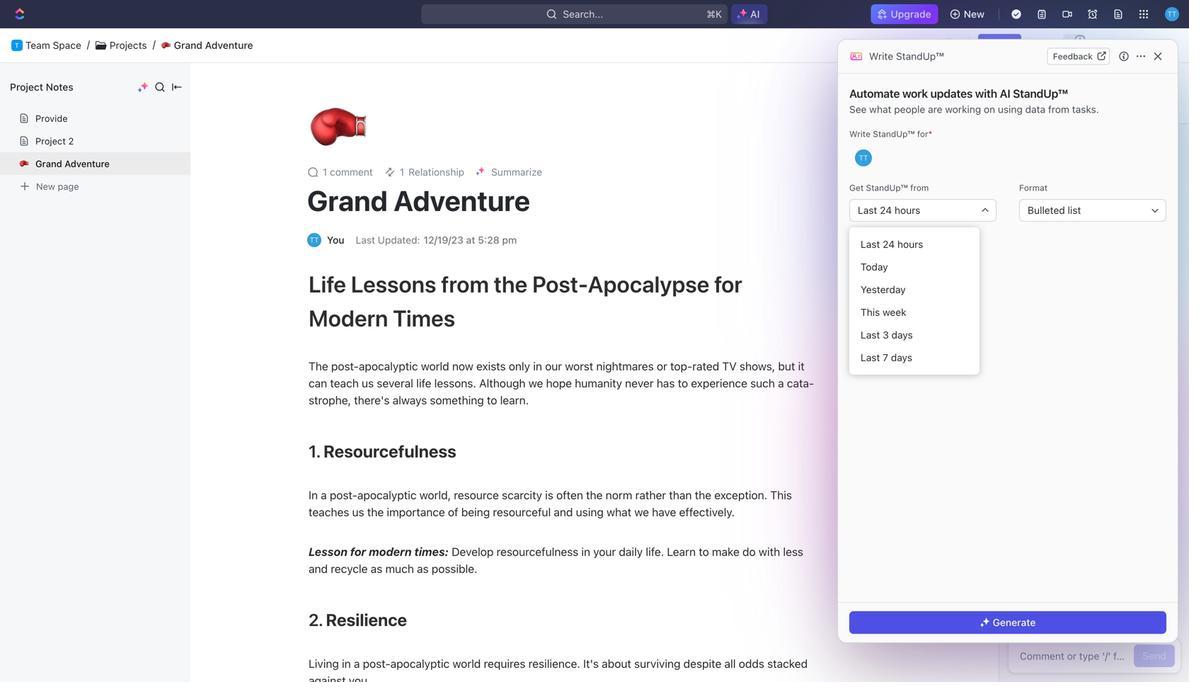 Task type: vqa. For each thing, say whether or not it's contained in the screenshot.
middle and
yes



Task type: locate. For each thing, give the bounding box(es) containing it.
0 vertical spatial we
[[529, 376, 543, 390]]

updates
[[931, 87, 973, 100]]

1 horizontal spatial world
[[453, 657, 481, 670]]

do
[[743, 545, 756, 558]]

humanity
[[575, 376, 623, 390]]

0 vertical spatial upgrade link
[[871, 4, 939, 24]]

we down rather at bottom
[[635, 505, 649, 519]]

0 vertical spatial grand
[[174, 39, 203, 51]]

project left the notes
[[10, 81, 43, 93]]

1 vertical spatial days
[[892, 352, 913, 363]]

adventure right the 🥊
[[205, 39, 253, 51]]

in a post-apocalyptic world, resource scarcity is often the norm rather than the exception. this teaches us the importance of being resourceful and using what we have effectively.
[[309, 488, 795, 519]]

life
[[417, 376, 432, 390]]

grand adventure up the last updated: 12/19/23 at 5:28 pm on the left top of the page
[[307, 184, 531, 217]]

2 vertical spatial for
[[350, 545, 366, 558]]

last for last 3 days button
[[861, 329, 881, 341]]

standup™ up work
[[897, 50, 945, 62]]

search...
[[563, 8, 604, 20]]

on right working
[[984, 103, 996, 115]]

last 24 hours button down get standup™ from
[[850, 199, 997, 222]]

0 vertical spatial upgrade
[[891, 8, 932, 20]]

1. resourcefulness
[[309, 441, 457, 461]]

days right 3
[[892, 329, 913, 341]]

apocalyptic up importance
[[358, 488, 417, 502]]

last 24 hours button down last 24 hours dropdown button
[[856, 233, 975, 256]]

0 vertical spatial using
[[999, 103, 1023, 115]]

0 vertical spatial last 24 hours button
[[850, 199, 997, 222]]

0 horizontal spatial using
[[576, 505, 604, 519]]

2 horizontal spatial for
[[918, 129, 929, 139]]

1 horizontal spatial your
[[594, 545, 616, 558]]

your left brand
[[349, 175, 368, 185]]

to right "back"
[[54, 39, 63, 51]]

a right in
[[321, 488, 327, 502]]

from inside automate work updates with ai standup™ see what people are working on using data from tasks.
[[1049, 103, 1070, 115]]

last down 'get'
[[858, 204, 878, 216]]

in
[[533, 359, 542, 373], [582, 545, 591, 558], [342, 657, 351, 670]]

2 horizontal spatial adventure
[[394, 184, 531, 217]]

1 vertical spatial adventure
[[65, 158, 110, 169]]

a left custom
[[472, 175, 477, 185]]

from for life lessons from the post-apocalypse for modern times
[[441, 271, 489, 297]]

white label skin clickup with your brand colors, logo, and a custom url.
[[272, 157, 534, 185]]

new inside 'button'
[[964, 8, 985, 20]]

world up life
[[421, 359, 449, 373]]

2 horizontal spatial and
[[554, 505, 573, 519]]

a inside in a post-apocalyptic world, resource scarcity is often the norm rather than the exception. this teaches us the importance of being resourceful and using what we have effectively.
[[321, 488, 327, 502]]

using down often on the left bottom
[[576, 505, 604, 519]]

clickapps
[[29, 144, 75, 155]]

space
[[53, 39, 81, 51]]

standup™ up data
[[1014, 87, 1068, 100]]

post- inside living in a post-apocalyptic world requires resilience. it's about surviving despite all odds stacked against you.
[[363, 657, 391, 670]]

last 24 hours up today on the right of page
[[861, 238, 924, 250]]

surviving
[[635, 657, 681, 670]]

standup™ down people
[[873, 129, 915, 139]]

resource
[[454, 488, 499, 502]]

0 horizontal spatial grand adventure
[[35, 158, 110, 169]]

write up automate
[[870, 50, 894, 62]]

last 24 hours down get standup™ from
[[858, 204, 921, 216]]

hours down get standup™ from
[[895, 204, 921, 216]]

adventure down 2
[[65, 158, 110, 169]]

0 vertical spatial us
[[362, 376, 374, 390]]

0 vertical spatial post-
[[331, 359, 359, 373]]

0 vertical spatial 24
[[880, 204, 892, 216]]

top-
[[671, 359, 693, 373]]

1 vertical spatial upgrade link
[[6, 115, 167, 138]]

2 horizontal spatial with
[[976, 87, 998, 100]]

0 horizontal spatial from
[[441, 271, 489, 297]]

your inside the white label skin clickup with your brand colors, logo, and a custom url.
[[349, 175, 368, 185]]

in left our at the bottom left of the page
[[533, 359, 542, 373]]

1 horizontal spatial and
[[453, 175, 469, 185]]

workspace
[[66, 39, 117, 51], [215, 47, 302, 67], [255, 263, 319, 278]]

upgrade up write standup™ on the right of the page
[[891, 8, 932, 20]]

this week
[[861, 306, 907, 318]]

2 as from the left
[[417, 562, 429, 575]]

what down automate
[[870, 103, 892, 115]]

the down the pm
[[494, 271, 528, 297]]

post- up 'teach'
[[331, 359, 359, 373]]

days for last 3 days
[[892, 329, 913, 341]]

1 vertical spatial world
[[453, 657, 481, 670]]

1 vertical spatial upgrade
[[29, 120, 69, 132]]

from right data
[[1049, 103, 1070, 115]]

on left this
[[1098, 189, 1109, 200]]

24 down get standup™ from
[[880, 204, 892, 216]]

0 horizontal spatial this
[[771, 488, 792, 502]]

we inside in a post-apocalyptic world, resource scarcity is often the norm rather than the exception. this teaches us the importance of being resourceful and using what we have effectively.
[[635, 505, 649, 519]]

generate
[[993, 617, 1036, 628]]

never
[[625, 376, 654, 390]]

1 vertical spatial in
[[582, 545, 591, 558]]

1 horizontal spatial from
[[911, 183, 929, 193]]

the up effectively. at the right of the page
[[695, 488, 712, 502]]

1 horizontal spatial new
[[964, 8, 985, 20]]

from up last 24 hours dropdown button
[[911, 183, 929, 193]]

get
[[850, 183, 864, 193]]

write
[[870, 50, 894, 62], [850, 129, 871, 139]]

new
[[964, 8, 985, 20], [36, 181, 55, 192]]

0 vertical spatial write
[[870, 50, 894, 62]]

0 horizontal spatial upgrade
[[29, 120, 69, 132]]

it
[[799, 359, 805, 373]]

write standup™ for *
[[850, 129, 933, 139]]

last left the 7
[[861, 352, 881, 363]]

us inside in a post-apocalyptic world, resource scarcity is often the norm rather than the exception. this teaches us the importance of being resourceful and using what we have effectively.
[[352, 505, 364, 519]]

0 vertical spatial days
[[892, 329, 913, 341]]

0 vertical spatial in
[[533, 359, 542, 373]]

write for write standup™ for *
[[850, 129, 871, 139]]

teaches
[[309, 505, 349, 519]]

last 24 hours button
[[850, 199, 997, 222]]

and right logo,
[[453, 175, 469, 185]]

with right 1
[[329, 175, 347, 185]]

24 up today on the right of page
[[883, 238, 895, 250]]

1 horizontal spatial in
[[533, 359, 542, 373]]

1 vertical spatial this
[[771, 488, 792, 502]]

we
[[529, 376, 543, 390], [635, 505, 649, 519]]

1 horizontal spatial for
[[715, 271, 743, 297]]

what inside automate work updates with ai standup™ see what people are working on using data from tasks.
[[870, 103, 892, 115]]

1 vertical spatial what
[[607, 505, 632, 519]]

0 vertical spatial what
[[870, 103, 892, 115]]

to down the although
[[487, 393, 497, 407]]

daily
[[619, 545, 643, 558]]

grand adventure
[[35, 158, 110, 169], [307, 184, 531, 217]]

0 horizontal spatial settings
[[29, 191, 68, 202]]

post-
[[331, 359, 359, 373], [330, 488, 358, 502], [363, 657, 391, 670]]

upgrade up project 2
[[29, 120, 69, 132]]

us
[[362, 376, 374, 390], [352, 505, 364, 519]]

1 horizontal spatial settings
[[306, 47, 370, 67]]

3
[[883, 329, 889, 341]]

2 vertical spatial post-
[[363, 657, 391, 670]]

grand
[[174, 39, 203, 51], [35, 158, 62, 169], [307, 184, 388, 217]]

week
[[883, 306, 907, 318]]

in
[[309, 488, 318, 502]]

us up there's
[[362, 376, 374, 390]]

workspace settings
[[215, 47, 370, 67]]

0 horizontal spatial world
[[421, 359, 449, 373]]

with left ai
[[976, 87, 998, 100]]

open
[[1013, 106, 1036, 116]]

0 vertical spatial for
[[918, 129, 929, 139]]

grand down 1 comment
[[307, 184, 388, 217]]

team space
[[25, 39, 81, 51]]

custom
[[479, 175, 511, 185]]

last 7 days button
[[856, 346, 975, 369]]

1 vertical spatial grand
[[35, 158, 62, 169]]

using inside automate work updates with ai standup™ see what people are working on using data from tasks.
[[999, 103, 1023, 115]]

this inside in a post-apocalyptic world, resource scarcity is often the norm rather than the exception. this teaches us the importance of being resourceful and using what we have effectively.
[[771, 488, 792, 502]]

world,
[[420, 488, 451, 502]]

standup™ for write standup™
[[897, 50, 945, 62]]

1 horizontal spatial this
[[861, 306, 881, 318]]

standup™
[[897, 50, 945, 62], [1014, 87, 1068, 100], [873, 129, 915, 139], [867, 183, 908, 193]]

times
[[393, 305, 455, 331]]

0 vertical spatial and
[[453, 175, 469, 185]]

the up lesson for modern times:
[[367, 505, 384, 519]]

0 vertical spatial your
[[349, 175, 368, 185]]

🥊 grand adventure
[[162, 39, 253, 51]]

1 horizontal spatial with
[[759, 545, 781, 558]]

upgrade link
[[871, 4, 939, 24], [6, 115, 167, 138]]

with right do
[[759, 545, 781, 558]]

we inside the post-apocalyptic world now exists only in our worst nightmares or top-rated tv shows, but it can teach us several life lessons. although we hope humanity never has to experience such a cata strophe, there's always something to learn.
[[529, 376, 543, 390]]

1 horizontal spatial what
[[870, 103, 892, 115]]

world left requires
[[453, 657, 481, 670]]

work
[[903, 87, 928, 100]]

1 horizontal spatial using
[[999, 103, 1023, 115]]

upgrade link up write standup™ on the right of the page
[[871, 4, 939, 24]]

adventure up at
[[394, 184, 531, 217]]

grand down clickapps
[[35, 158, 62, 169]]

1 horizontal spatial grand adventure
[[307, 184, 531, 217]]

settings link
[[6, 185, 167, 208]]

1 vertical spatial we
[[635, 505, 649, 519]]

modern
[[369, 545, 412, 558]]

from inside life lessons from the post-apocalypse for modern times
[[441, 271, 489, 297]]

comments
[[1011, 75, 1075, 90]]

in up you.
[[342, 657, 351, 670]]

world inside the post-apocalyptic world now exists only in our worst nightmares or top-rated tv shows, but it can teach us several life lessons. although we hope humanity never has to experience such a cata strophe, there's always something to learn.
[[421, 359, 449, 373]]

last 24 hours button
[[850, 199, 997, 222], [856, 233, 975, 256]]

grand right the 🥊
[[174, 39, 203, 51]]

last up today on the right of page
[[861, 238, 881, 250]]

me
[[1111, 106, 1123, 116]]

upgrade for the right upgrade link
[[891, 8, 932, 20]]

despite
[[684, 657, 722, 670]]

1 vertical spatial your
[[594, 545, 616, 558]]

url.
[[514, 175, 534, 185]]

post- up teaches
[[330, 488, 358, 502]]

last left 3
[[861, 329, 881, 341]]

0 vertical spatial last 24 hours
[[858, 204, 921, 216]]

last inside dropdown button
[[858, 204, 878, 216]]

post- inside in a post-apocalyptic world, resource scarcity is often the norm rather than the exception. this teaches us the importance of being resourceful and using what we have effectively.
[[330, 488, 358, 502]]

0 vertical spatial from
[[1049, 103, 1070, 115]]

you.
[[349, 674, 371, 682]]

2 horizontal spatial from
[[1049, 103, 1070, 115]]

2 vertical spatial with
[[759, 545, 781, 558]]

apocalyptic inside in a post-apocalyptic world, resource scarcity is often the norm rather than the exception. this teaches us the importance of being resourceful and using what we have effectively.
[[358, 488, 417, 502]]

a inside the post-apocalyptic world now exists only in our worst nightmares or top-rated tv shows, but it can teach us several life lessons. although we hope humanity never has to experience such a cata strophe, there's always something to learn.
[[778, 376, 784, 390]]

1 vertical spatial us
[[352, 505, 364, 519]]

living
[[309, 657, 339, 670]]

0 horizontal spatial your
[[349, 175, 368, 185]]

in left daily
[[582, 545, 591, 558]]

apocalyptic down resilience
[[391, 657, 450, 670]]

upgrade for the left upgrade link
[[29, 120, 69, 132]]

Team Na﻿me text field
[[265, 89, 1156, 123]]

delete workspace button
[[215, 255, 319, 286]]

1 horizontal spatial upgrade
[[891, 8, 932, 20]]

apocalyptic inside living in a post-apocalyptic world requires resilience. it's about surviving despite all odds stacked against you.
[[391, 657, 450, 670]]

skin
[[272, 175, 290, 185]]

can
[[309, 376, 327, 390]]

1 vertical spatial new
[[36, 181, 55, 192]]

and down often on the left bottom
[[554, 505, 573, 519]]

our
[[545, 359, 562, 373]]

1 vertical spatial project
[[35, 136, 66, 146]]

0 horizontal spatial what
[[607, 505, 632, 519]]

upgrade link up clickapps link
[[6, 115, 167, 138]]

resilience.
[[529, 657, 581, 670]]

0 horizontal spatial upgrade link
[[6, 115, 167, 138]]

this right exception.
[[771, 488, 792, 502]]

what down norm
[[607, 505, 632, 519]]

settings
[[306, 47, 370, 67], [29, 191, 68, 202]]

0 vertical spatial with
[[976, 87, 998, 100]]

standup™ inside automate work updates with ai standup™ see what people are working on using data from tasks.
[[1014, 87, 1068, 100]]

and
[[453, 175, 469, 185], [554, 505, 573, 519], [309, 562, 328, 575]]

1 horizontal spatial we
[[635, 505, 649, 519]]

0 horizontal spatial in
[[342, 657, 351, 670]]

as down lesson for modern times:
[[371, 562, 383, 575]]

as down times:
[[417, 562, 429, 575]]

last for last 24 hours button to the bottom
[[861, 238, 881, 250]]

0 vertical spatial this
[[861, 306, 881, 318]]

delete
[[215, 263, 252, 278]]

projects link
[[110, 39, 147, 51]]

resourcefulness
[[497, 545, 579, 558]]

0 horizontal spatial and
[[309, 562, 328, 575]]

grand adventure down 2
[[35, 158, 110, 169]]

this left week
[[861, 306, 881, 318]]

1 vertical spatial settings
[[29, 191, 68, 202]]

standup™ right 'get'
[[867, 183, 908, 193]]

1 vertical spatial and
[[554, 505, 573, 519]]

to left make
[[699, 545, 709, 558]]

a up you.
[[354, 657, 360, 670]]

1 vertical spatial using
[[576, 505, 604, 519]]

integrations link
[[6, 162, 167, 184]]

hours up today button
[[898, 238, 924, 250]]

0 horizontal spatial on
[[984, 103, 996, 115]]

less
[[784, 545, 804, 558]]

times:
[[415, 545, 449, 558]]

post- up you.
[[363, 657, 391, 670]]

scarcity
[[502, 488, 542, 502]]

1 as from the left
[[371, 562, 383, 575]]

1 vertical spatial from
[[911, 183, 929, 193]]

0 vertical spatial on
[[984, 103, 996, 115]]

2 vertical spatial in
[[342, 657, 351, 670]]

delete workspace
[[215, 263, 319, 278]]

apocalypse
[[588, 271, 710, 297]]

from down at
[[441, 271, 489, 297]]

1 vertical spatial apocalyptic
[[358, 488, 417, 502]]

0 horizontal spatial new
[[36, 181, 55, 192]]

project left 2
[[35, 136, 66, 146]]

to inside the develop resourcefulness in your daily life. learn to make do with less and recycle as much as possible.
[[699, 545, 709, 558]]

a inside the white label skin clickup with your brand colors, logo, and a custom url.
[[472, 175, 477, 185]]

and down lesson
[[309, 562, 328, 575]]

in inside the develop resourcefulness in your daily life. learn to make do with less and recycle as much as possible.
[[582, 545, 591, 558]]

1 comment
[[323, 166, 373, 178]]

us right teaches
[[352, 505, 364, 519]]

no comments on this page!
[[1036, 189, 1154, 200]]

write for write standup™
[[870, 50, 894, 62]]

white
[[272, 157, 304, 171]]

about
[[602, 657, 632, 670]]

days right the 7
[[892, 352, 913, 363]]

days
[[892, 329, 913, 341], [892, 352, 913, 363]]

1 vertical spatial for
[[715, 271, 743, 297]]

adventure
[[205, 39, 253, 51], [65, 158, 110, 169], [394, 184, 531, 217]]

1 horizontal spatial adventure
[[205, 39, 253, 51]]

1 vertical spatial with
[[329, 175, 347, 185]]

us inside the post-apocalyptic world now exists only in our worst nightmares or top-rated tv shows, but it can teach us several life lessons. although we hope humanity never has to experience such a cata strophe, there's always something to learn.
[[362, 376, 374, 390]]

with
[[976, 87, 998, 100], [329, 175, 347, 185], [759, 545, 781, 558]]

1 vertical spatial write
[[850, 129, 871, 139]]

hours
[[895, 204, 921, 216], [898, 238, 924, 250]]

1 horizontal spatial grand
[[174, 39, 203, 51]]

write down the see
[[850, 129, 871, 139]]

a down but
[[778, 376, 784, 390]]

0 vertical spatial world
[[421, 359, 449, 373]]

this
[[861, 306, 881, 318], [771, 488, 792, 502]]

1 vertical spatial post-
[[330, 488, 358, 502]]

last updated: 12/19/23 at 5:28 pm
[[356, 234, 517, 246]]

world
[[421, 359, 449, 373], [453, 657, 481, 670]]

using down ai
[[999, 103, 1023, 115]]

apocalyptic up several
[[359, 359, 418, 373]]

your left daily
[[594, 545, 616, 558]]

2 vertical spatial apocalyptic
[[391, 657, 450, 670]]

develop resourcefulness in your daily life. learn to make do with less and recycle as much as possible.
[[309, 545, 807, 575]]

we left the hope
[[529, 376, 543, 390]]

make
[[712, 545, 740, 558]]



Task type: describe. For each thing, give the bounding box(es) containing it.
no
[[1036, 189, 1048, 200]]

get standup™ from
[[850, 183, 929, 193]]

yesterday
[[861, 284, 906, 295]]

but
[[779, 359, 796, 373]]

page!
[[1130, 189, 1154, 200]]

assigned to me
[[1059, 106, 1123, 116]]

stacked
[[768, 657, 808, 670]]

with inside the develop resourcefulness in your daily life. learn to make do with less and recycle as much as possible.
[[759, 545, 781, 558]]

the inside life lessons from the post-apocalypse for modern times
[[494, 271, 528, 297]]

in inside the post-apocalyptic world now exists only in our worst nightmares or top-rated tv shows, but it can teach us several life lessons. although we hope humanity never has to experience such a cata strophe, there's always something to learn.
[[533, 359, 542, 373]]

last 24 hours inside last 24 hours dropdown button
[[858, 204, 921, 216]]

standup™ for write standup™ for *
[[873, 129, 915, 139]]

ai
[[1000, 87, 1011, 100]]

tasks.
[[1073, 103, 1100, 115]]

last left updated:
[[356, 234, 375, 246]]

standup™ for get standup™ from
[[867, 183, 908, 193]]

lesson for modern times:
[[309, 545, 449, 558]]

team space link
[[25, 39, 81, 51]]

0 vertical spatial grand adventure
[[35, 158, 110, 169]]

pm
[[502, 234, 517, 246]]

and inside in a post-apocalyptic world, resource scarcity is often the norm rather than the exception. this teaches us the importance of being resourceful and using what we have effectively.
[[554, 505, 573, 519]]

post-
[[533, 271, 588, 297]]

1 vertical spatial hours
[[898, 238, 924, 250]]

it's
[[584, 657, 599, 670]]

norm
[[606, 488, 633, 502]]

share
[[986, 39, 1014, 51]]

feedback button
[[1048, 48, 1110, 65]]

comment
[[330, 166, 373, 178]]

days for last 7 days
[[892, 352, 913, 363]]

24 inside dropdown button
[[880, 204, 892, 216]]

1 vertical spatial 24
[[883, 238, 895, 250]]

lessons.
[[435, 376, 477, 390]]

today
[[861, 261, 889, 273]]

12/19/23
[[424, 234, 464, 246]]

0 horizontal spatial adventure
[[65, 158, 110, 169]]

rated
[[693, 359, 720, 373]]

0 horizontal spatial grand
[[35, 158, 62, 169]]

on inside automate work updates with ai standup™ see what people are working on using data from tasks.
[[984, 103, 996, 115]]

post- inside the post-apocalyptic world now exists only in our worst nightmares or top-rated tv shows, but it can teach us several life lessons. although we hope humanity never has to experience such a cata strophe, there's always something to learn.
[[331, 359, 359, 373]]

project for project 2
[[35, 136, 66, 146]]

this inside button
[[861, 306, 881, 318]]

modern
[[309, 305, 388, 331]]

shows,
[[740, 359, 776, 373]]

2 vertical spatial grand
[[307, 184, 388, 217]]

this week button
[[856, 301, 975, 324]]

lesson
[[309, 545, 348, 558]]

being
[[462, 505, 490, 519]]

today button
[[856, 256, 975, 278]]

tv
[[723, 359, 737, 373]]

people
[[895, 103, 926, 115]]

1 vertical spatial grand adventure
[[307, 184, 531, 217]]

hours inside dropdown button
[[895, 204, 921, 216]]

2
[[68, 136, 74, 146]]

last 3 days
[[861, 329, 913, 341]]

back
[[29, 39, 52, 51]]

1 horizontal spatial upgrade link
[[871, 4, 939, 24]]

although
[[479, 376, 526, 390]]

with inside the white label skin clickup with your brand colors, logo, and a custom url.
[[329, 175, 347, 185]]

cata
[[787, 376, 815, 390]]

odds
[[739, 657, 765, 670]]

1
[[323, 166, 327, 178]]

what inside in a post-apocalyptic world, resource scarcity is often the norm rather than the exception. this teaches us the importance of being resourceful and using what we have effectively.
[[607, 505, 632, 519]]

have
[[652, 505, 677, 519]]

1 vertical spatial last 24 hours button
[[856, 233, 975, 256]]

5:28
[[478, 234, 500, 246]]

effectively.
[[680, 505, 735, 519]]

1.
[[309, 441, 320, 461]]

see
[[850, 103, 867, 115]]

workspace inside button
[[66, 39, 117, 51]]

than
[[669, 488, 692, 502]]

project for project notes
[[10, 81, 43, 93]]

apocalyptic inside the post-apocalyptic world now exists only in our worst nightmares or top-rated tv shows, but it can teach us several life lessons. although we hope humanity never has to experience such a cata strophe, there's always something to learn.
[[359, 359, 418, 373]]

1 vertical spatial on
[[1098, 189, 1109, 200]]

learn.
[[500, 393, 529, 407]]

world inside living in a post-apocalyptic world requires resilience. it's about surviving despite all odds stacked against you.
[[453, 657, 481, 670]]

generate button
[[850, 611, 1167, 634]]

for inside life lessons from the post-apocalypse for modern times
[[715, 271, 743, 297]]

last 3 days button
[[856, 324, 975, 346]]

brand
[[371, 175, 396, 185]]

only
[[509, 359, 531, 373]]

clickapps link
[[6, 138, 167, 161]]

requires
[[484, 657, 526, 670]]

life.
[[646, 545, 664, 558]]

and inside the develop resourcefulness in your daily life. learn to make do with less and recycle as much as possible.
[[309, 562, 328, 575]]

using inside in a post-apocalyptic world, resource scarcity is often the norm rather than the exception. this teaches us the importance of being resourceful and using what we have effectively.
[[576, 505, 604, 519]]

colors,
[[398, 175, 427, 185]]

2. resilience
[[309, 610, 407, 630]]

0 horizontal spatial for
[[350, 545, 366, 558]]

much
[[386, 562, 414, 575]]

working
[[946, 103, 982, 115]]

and inside the white label skin clickup with your brand colors, logo, and a custom url.
[[453, 175, 469, 185]]

nightmares
[[597, 359, 654, 373]]

last for 'last 7 days' button
[[861, 352, 881, 363]]

0 vertical spatial settings
[[306, 47, 370, 67]]

team
[[25, 39, 50, 51]]

to inside button
[[54, 39, 63, 51]]

1 vertical spatial last 24 hours
[[861, 238, 924, 250]]

in inside living in a post-apocalyptic world requires resilience. it's about surviving despite all odds stacked against you.
[[342, 657, 351, 670]]

rather
[[636, 488, 667, 502]]

importance
[[387, 505, 445, 519]]

strophe,
[[309, 376, 815, 407]]

back to workspace
[[29, 39, 117, 51]]

new for new
[[964, 8, 985, 20]]

new for new page
[[36, 181, 55, 192]]

worst
[[565, 359, 594, 373]]

against
[[309, 674, 346, 682]]

the left norm
[[586, 488, 603, 502]]

a inside living in a post-apocalyptic world requires resilience. it's about surviving despite all odds stacked against you.
[[354, 657, 360, 670]]

feedback
[[1054, 51, 1093, 61]]

updated:
[[378, 234, 420, 246]]

logo,
[[430, 175, 451, 185]]

such
[[751, 376, 775, 390]]

back to workspace button
[[6, 34, 168, 56]]

is
[[545, 488, 554, 502]]

integrations
[[29, 167, 84, 179]]

to down "top-"
[[678, 376, 688, 390]]

to left me
[[1100, 106, 1108, 116]]

with inside automate work updates with ai standup™ see what people are working on using data from tasks.
[[976, 87, 998, 100]]

resourcefulness
[[324, 441, 457, 461]]

workspace inside button
[[255, 263, 319, 278]]

the post-apocalyptic world now exists only in our worst nightmares or top-rated tv shows, but it can teach us several life lessons. although we hope humanity never has to experience such a cata strophe, there's always something to learn.
[[309, 359, 815, 407]]

your inside the develop resourcefulness in your daily life. learn to make do with less and recycle as much as possible.
[[594, 545, 616, 558]]

new button
[[945, 3, 994, 25]]

0 vertical spatial adventure
[[205, 39, 253, 51]]

from for get standup™ from
[[911, 183, 929, 193]]



